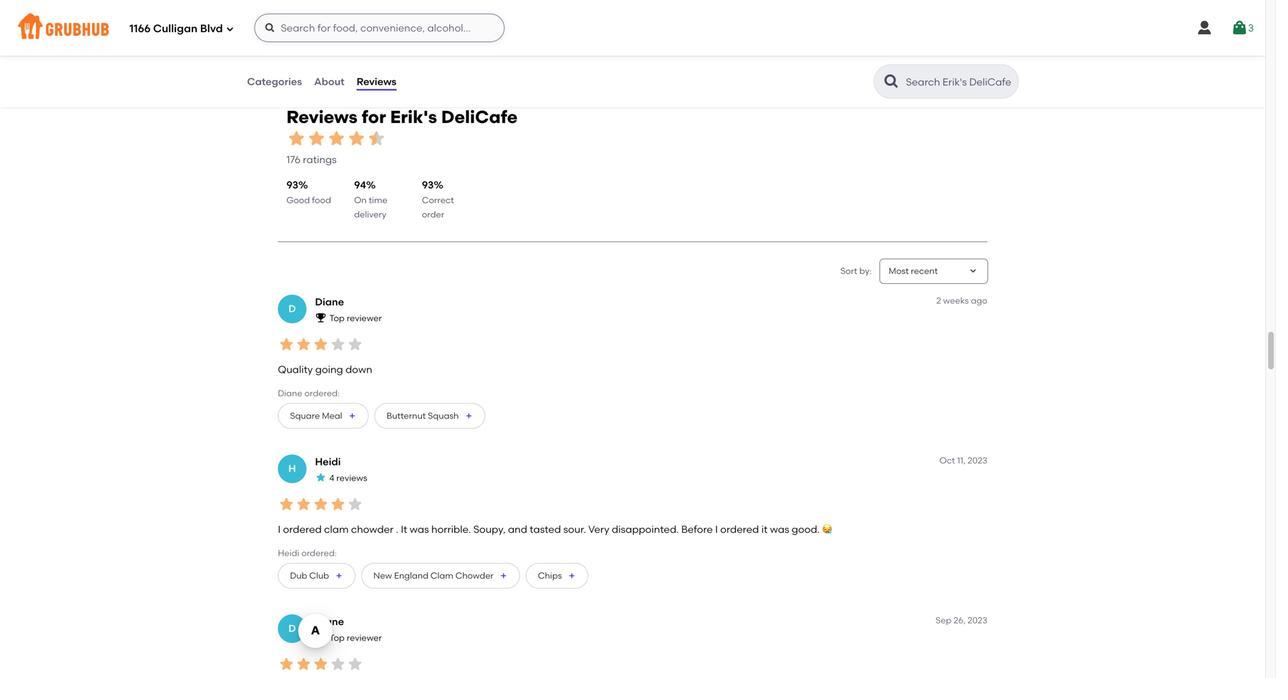 Task type: describe. For each thing, give the bounding box(es) containing it.
about
[[314, 75, 345, 88]]

d for 2 weeks ago
[[289, 303, 296, 315]]

h
[[288, 463, 296, 475]]

erik's
[[390, 107, 437, 127]]

meal
[[322, 411, 342, 421]]

most recent
[[889, 266, 938, 276]]

top reviewer for 2 weeks ago
[[329, 313, 382, 323]]

93 correct order
[[422, 179, 454, 220]]

4
[[329, 473, 334, 483]]

d for sep 26, 2023
[[289, 623, 296, 635]]

chips button
[[526, 563, 588, 589]]

square
[[290, 411, 320, 421]]

2023 for diane
[[968, 615, 988, 625]]

butternut
[[387, 411, 426, 421]]

categories button
[[246, 56, 303, 107]]

plus icon image for chips
[[568, 571, 576, 580]]

1 horizontal spatial svg image
[[264, 22, 276, 34]]

down
[[346, 364, 372, 376]]

food
[[312, 195, 331, 205]]

soupy,
[[474, 523, 506, 536]]

england
[[394, 570, 429, 581]]

ratings
[[303, 153, 337, 166]]

trophy icon image for 2 weeks ago
[[315, 312, 327, 323]]

square meal button
[[278, 403, 369, 429]]

reviewer for sep
[[347, 633, 382, 643]]

diane for sep 26, 2023
[[315, 615, 344, 628]]

club
[[309, 570, 329, 581]]

trophy icon image for sep 26, 2023
[[315, 632, 327, 643]]

search icon image
[[883, 73, 900, 90]]

main navigation navigation
[[0, 0, 1266, 56]]

on
[[354, 195, 367, 205]]

diane for 2 weeks ago
[[315, 296, 344, 308]]

26,
[[954, 615, 966, 625]]

heidi ordered:
[[278, 548, 337, 558]]

time
[[369, 195, 388, 205]]

176 ratings
[[287, 153, 337, 166]]

dub
[[290, 570, 307, 581]]

chips
[[538, 570, 562, 581]]

chowder
[[456, 570, 494, 581]]

ordered: for going
[[304, 388, 340, 398]]

butternut squash
[[387, 411, 459, 421]]

sort by:
[[841, 266, 872, 276]]

and
[[508, 523, 527, 536]]

very
[[588, 523, 610, 536]]

11,
[[957, 455, 966, 466]]

sour.
[[564, 523, 586, 536]]

before
[[681, 523, 713, 536]]

svg image
[[1196, 19, 1213, 36]]

horrible.
[[431, 523, 471, 536]]

oct
[[940, 455, 955, 466]]

2 ordered from the left
[[720, 523, 759, 536]]

94
[[354, 179, 366, 191]]

93 for 93 good food
[[287, 179, 298, 191]]

ago
[[971, 295, 988, 306]]

1166
[[129, 22, 151, 35]]

top for 2 weeks ago
[[329, 313, 345, 323]]

plus icon image for butternut squash
[[465, 412, 473, 420]]

ordered: for ordered
[[301, 548, 337, 558]]

about button
[[313, 56, 345, 107]]

176
[[287, 153, 301, 166]]

plus icon image for square meal
[[348, 412, 357, 420]]

4 reviews
[[329, 473, 367, 483]]

butternut squash button
[[375, 403, 485, 429]]

delicafe
[[441, 107, 518, 127]]

i ordered clam chowder . it was horrible.  soupy, and tasted sour. very disappointed.  before i ordered it was good.  😪
[[278, 523, 832, 536]]

😪
[[822, 523, 832, 536]]

reviews button
[[356, 56, 397, 107]]

sep
[[936, 615, 952, 625]]

chowder
[[351, 523, 394, 536]]

plus icon image for dub club
[[335, 571, 343, 580]]

squash
[[428, 411, 459, 421]]

diane ordered:
[[278, 388, 340, 398]]

delivery
[[354, 209, 386, 220]]

clam
[[324, 523, 349, 536]]



Task type: vqa. For each thing, say whether or not it's contained in the screenshot.
Chips
yes



Task type: locate. For each thing, give the bounding box(es) containing it.
categories
[[247, 75, 302, 88]]

reviews
[[336, 473, 367, 483]]

tasted
[[530, 523, 561, 536]]

blvd
[[200, 22, 223, 35]]

93 up good
[[287, 179, 298, 191]]

3 button
[[1231, 15, 1254, 41]]

reviewer up down
[[347, 313, 382, 323]]

top reviewer for sep 26, 2023
[[329, 633, 382, 643]]

1 vertical spatial reviews
[[287, 107, 358, 127]]

0 horizontal spatial ordered
[[283, 523, 322, 536]]

plus icon image inside chips button
[[568, 571, 576, 580]]

top
[[329, 313, 345, 323], [329, 633, 345, 643]]

top reviewer up down
[[329, 313, 382, 323]]

plus icon image right chowder
[[499, 571, 508, 580]]

0 vertical spatial reviewer
[[347, 313, 382, 323]]

dub club button
[[278, 563, 356, 589]]

diane down club
[[315, 615, 344, 628]]

d
[[289, 303, 296, 315], [289, 623, 296, 635]]

by:
[[860, 266, 872, 276]]

heidi up 4 on the left of page
[[315, 456, 341, 468]]

svg image right svg image at the right top
[[1231, 19, 1248, 36]]

2 was from the left
[[770, 523, 789, 536]]

1 vertical spatial top reviewer
[[329, 633, 382, 643]]

2 i from the left
[[715, 523, 718, 536]]

1 ordered from the left
[[283, 523, 322, 536]]

1 vertical spatial top
[[329, 633, 345, 643]]

0 horizontal spatial 93
[[287, 179, 298, 191]]

2 weeks ago
[[937, 295, 988, 306]]

reviews up for
[[357, 75, 397, 88]]

new england clam chowder button
[[361, 563, 520, 589]]

trophy icon image down the dub club button
[[315, 632, 327, 643]]

heidi
[[315, 456, 341, 468], [278, 548, 299, 558]]

93 up the correct
[[422, 179, 434, 191]]

0 horizontal spatial i
[[278, 523, 281, 536]]

.
[[396, 523, 398, 536]]

Sort by: field
[[889, 265, 938, 277]]

ordered left it
[[720, 523, 759, 536]]

0 vertical spatial heidi
[[315, 456, 341, 468]]

clam
[[431, 570, 453, 581]]

0 horizontal spatial svg image
[[226, 25, 234, 33]]

2 93 from the left
[[422, 179, 434, 191]]

svg image up categories
[[264, 22, 276, 34]]

quality  going  down
[[278, 364, 372, 376]]

i
[[278, 523, 281, 536], [715, 523, 718, 536]]

diane down quality
[[278, 388, 302, 398]]

1 93 from the left
[[287, 179, 298, 191]]

1 vertical spatial 2023
[[968, 615, 988, 625]]

heidi for heidi
[[315, 456, 341, 468]]

reviews
[[357, 75, 397, 88], [287, 107, 358, 127]]

Search Erik's DeliCafe search field
[[905, 75, 1014, 89]]

weeks
[[943, 295, 969, 306]]

culligan
[[153, 22, 198, 35]]

1 top from the top
[[329, 313, 345, 323]]

93 good food
[[287, 179, 331, 205]]

2 top reviewer from the top
[[329, 633, 382, 643]]

plus icon image right squash at the left bottom
[[465, 412, 473, 420]]

dub club
[[290, 570, 329, 581]]

1 vertical spatial d
[[289, 623, 296, 635]]

1 reviewer from the top
[[347, 313, 382, 323]]

0 vertical spatial trophy icon image
[[315, 312, 327, 323]]

it
[[762, 523, 768, 536]]

2023 for heidi
[[968, 455, 988, 466]]

reviews for erik's delicafe
[[287, 107, 518, 127]]

0 vertical spatial ordered:
[[304, 388, 340, 398]]

ordered: up club
[[301, 548, 337, 558]]

94 on time delivery
[[354, 179, 388, 220]]

1 horizontal spatial i
[[715, 523, 718, 536]]

1 horizontal spatial was
[[770, 523, 789, 536]]

new
[[374, 570, 392, 581]]

reviews for reviews for erik's delicafe
[[287, 107, 358, 127]]

diane
[[315, 296, 344, 308], [278, 388, 302, 398], [315, 615, 344, 628]]

1 vertical spatial diane
[[278, 388, 302, 398]]

top for sep 26, 2023
[[329, 633, 345, 643]]

1 horizontal spatial heidi
[[315, 456, 341, 468]]

Search for food, convenience, alcohol... search field
[[254, 14, 505, 42]]

1 top reviewer from the top
[[329, 313, 382, 323]]

diane up going
[[315, 296, 344, 308]]

2023 right 11,
[[968, 455, 988, 466]]

svg image inside 3 button
[[1231, 19, 1248, 36]]

new england clam chowder
[[374, 570, 494, 581]]

recent
[[911, 266, 938, 276]]

heidi up dub
[[278, 548, 299, 558]]

0 vertical spatial top
[[329, 313, 345, 323]]

2 trophy icon image from the top
[[315, 632, 327, 643]]

2023 right 26,
[[968, 615, 988, 625]]

disappointed.
[[612, 523, 679, 536]]

top reviewer down the new
[[329, 633, 382, 643]]

order
[[422, 209, 444, 220]]

svg image
[[1231, 19, 1248, 36], [264, 22, 276, 34], [226, 25, 234, 33]]

good
[[287, 195, 310, 205]]

plus icon image inside the dub club button
[[335, 571, 343, 580]]

oct 11, 2023
[[940, 455, 988, 466]]

trophy icon image up quality  going  down on the bottom left
[[315, 312, 327, 323]]

2 horizontal spatial svg image
[[1231, 19, 1248, 36]]

top reviewer
[[329, 313, 382, 323], [329, 633, 382, 643]]

reviews down about at top
[[287, 107, 358, 127]]

i up heidi ordered:
[[278, 523, 281, 536]]

2 2023 from the top
[[968, 615, 988, 625]]

93 for 93 correct order
[[422, 179, 434, 191]]

93 inside "93 good food"
[[287, 179, 298, 191]]

0 vertical spatial 2023
[[968, 455, 988, 466]]

1 2023 from the top
[[968, 455, 988, 466]]

1166 culligan blvd
[[129, 22, 223, 35]]

sep 26, 2023
[[936, 615, 988, 625]]

0 horizontal spatial heidi
[[278, 548, 299, 558]]

0 vertical spatial top reviewer
[[329, 313, 382, 323]]

correct
[[422, 195, 454, 205]]

reviewer down the new
[[347, 633, 382, 643]]

3
[[1248, 22, 1254, 34]]

plus icon image right chips
[[568, 571, 576, 580]]

ordered up heidi ordered:
[[283, 523, 322, 536]]

sort
[[841, 266, 858, 276]]

d up quality
[[289, 303, 296, 315]]

0 horizontal spatial was
[[410, 523, 429, 536]]

2023
[[968, 455, 988, 466], [968, 615, 988, 625]]

reviewer for 2
[[347, 313, 382, 323]]

i right before
[[715, 523, 718, 536]]

1 vertical spatial reviewer
[[347, 633, 382, 643]]

2 d from the top
[[289, 623, 296, 635]]

0 vertical spatial diane
[[315, 296, 344, 308]]

plus icon image right club
[[335, 571, 343, 580]]

93
[[287, 179, 298, 191], [422, 179, 434, 191]]

1 vertical spatial ordered:
[[301, 548, 337, 558]]

was
[[410, 523, 429, 536], [770, 523, 789, 536]]

top up going
[[329, 313, 345, 323]]

for
[[362, 107, 386, 127]]

plus icon image inside butternut squash button
[[465, 412, 473, 420]]

0 vertical spatial d
[[289, 303, 296, 315]]

ordered:
[[304, 388, 340, 398], [301, 548, 337, 558]]

heidi for heidi ordered:
[[278, 548, 299, 558]]

1 horizontal spatial ordered
[[720, 523, 759, 536]]

plus icon image right meal
[[348, 412, 357, 420]]

trophy icon image
[[315, 312, 327, 323], [315, 632, 327, 643]]

93 inside 93 correct order
[[422, 179, 434, 191]]

it
[[401, 523, 407, 536]]

going
[[315, 364, 343, 376]]

2 reviewer from the top
[[347, 633, 382, 643]]

ordered
[[283, 523, 322, 536], [720, 523, 759, 536]]

quality
[[278, 364, 313, 376]]

top down the dub club button
[[329, 633, 345, 643]]

caret down icon image
[[968, 266, 979, 277]]

1 was from the left
[[410, 523, 429, 536]]

d down dub
[[289, 623, 296, 635]]

reviews for reviews
[[357, 75, 397, 88]]

good.
[[792, 523, 820, 536]]

0 vertical spatial reviews
[[357, 75, 397, 88]]

plus icon image inside new england clam chowder button
[[499, 571, 508, 580]]

1 vertical spatial heidi
[[278, 548, 299, 558]]

plus icon image for new england clam chowder
[[499, 571, 508, 580]]

2
[[937, 295, 941, 306]]

most
[[889, 266, 909, 276]]

1 trophy icon image from the top
[[315, 312, 327, 323]]

plus icon image
[[348, 412, 357, 420], [465, 412, 473, 420], [335, 571, 343, 580], [499, 571, 508, 580], [568, 571, 576, 580]]

plus icon image inside the square meal button
[[348, 412, 357, 420]]

1 horizontal spatial 93
[[422, 179, 434, 191]]

reviews inside button
[[357, 75, 397, 88]]

ordered: up the square meal button
[[304, 388, 340, 398]]

1 vertical spatial trophy icon image
[[315, 632, 327, 643]]

1 d from the top
[[289, 303, 296, 315]]

square meal
[[290, 411, 342, 421]]

1 i from the left
[[278, 523, 281, 536]]

star icon image
[[287, 129, 307, 149], [307, 129, 327, 149], [327, 129, 347, 149], [347, 129, 367, 149], [367, 129, 387, 149], [367, 129, 387, 149], [278, 336, 295, 353], [295, 336, 312, 353], [312, 336, 329, 353], [329, 336, 347, 353], [347, 336, 364, 353], [315, 472, 327, 483], [278, 496, 295, 513], [295, 496, 312, 513], [312, 496, 329, 513], [329, 496, 347, 513], [347, 496, 364, 513], [278, 656, 295, 673], [295, 656, 312, 673], [312, 656, 329, 673], [329, 656, 347, 673], [347, 656, 364, 673]]

2 top from the top
[[329, 633, 345, 643]]

2 vertical spatial diane
[[315, 615, 344, 628]]

svg image right blvd
[[226, 25, 234, 33]]

reviewer
[[347, 313, 382, 323], [347, 633, 382, 643]]



